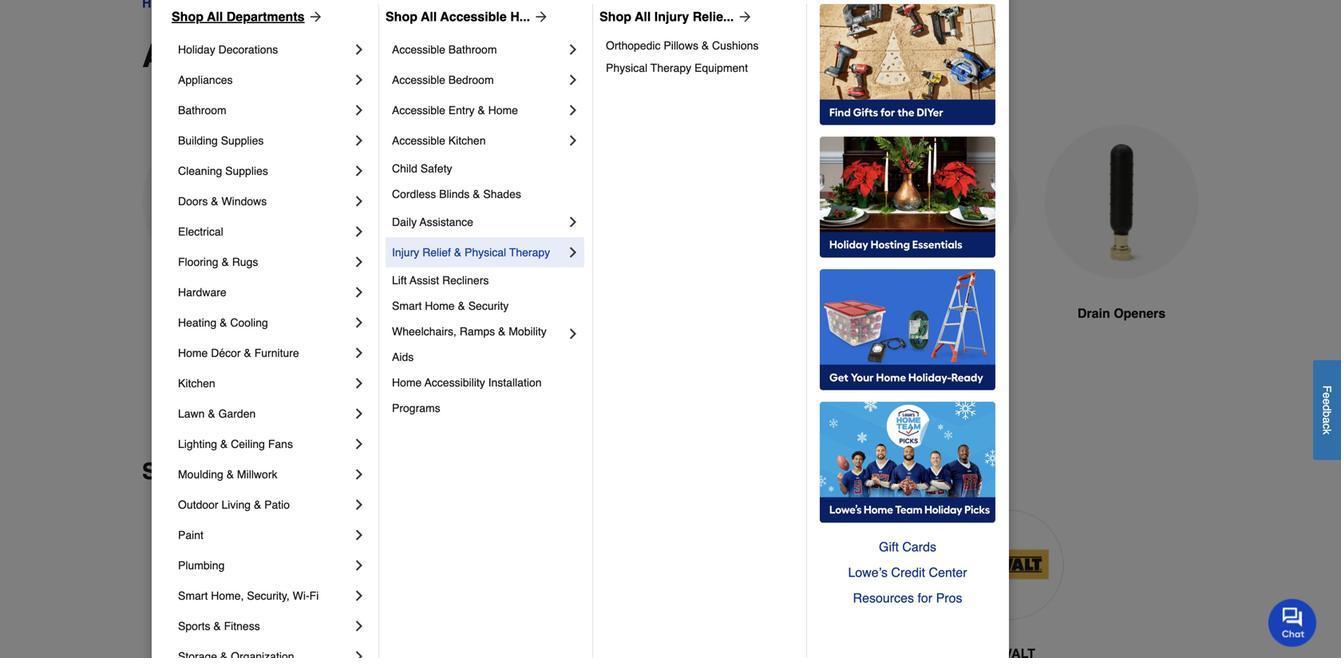 Task type: locate. For each thing, give the bounding box(es) containing it.
home inside home accessibility installation programs
[[392, 376, 422, 389]]

0 horizontal spatial augers
[[215, 306, 259, 321]]

accessible entry & home
[[392, 104, 518, 117]]

flooring
[[178, 256, 218, 268]]

supplies up cleaning supplies
[[221, 134, 264, 147]]

1 all from the left
[[207, 9, 223, 24]]

& inside 'link'
[[208, 407, 215, 420]]

chevron right image
[[565, 42, 581, 57], [351, 72, 367, 88], [565, 72, 581, 88], [351, 102, 367, 118], [565, 102, 581, 118], [351, 133, 367, 149], [565, 133, 581, 149], [351, 163, 367, 179], [351, 193, 367, 209], [351, 284, 367, 300], [565, 326, 581, 342], [351, 345, 367, 361], [351, 527, 367, 543], [351, 557, 367, 573], [351, 588, 367, 604]]

all up orthopedic
[[635, 9, 651, 24]]

shop all injury relie...
[[600, 9, 734, 24]]

& right doors
[[211, 195, 218, 208]]

accessible bedroom
[[392, 73, 494, 86]]

e up b
[[1321, 398, 1334, 405]]

b
[[1321, 411, 1334, 417]]

accessible up child safety
[[392, 134, 446, 147]]

1 shop from the left
[[172, 9, 204, 24]]

korky logo. image
[[819, 510, 929, 620]]

resources
[[853, 591, 914, 605]]

0 horizontal spatial arrow right image
[[305, 9, 324, 25]]

arrow right image
[[305, 9, 324, 25], [530, 9, 550, 25]]

shop up augers, plungers & drain openers
[[386, 9, 418, 24]]

snakes
[[937, 306, 982, 321]]

arrow right image up plungers
[[305, 9, 324, 25]]

1 horizontal spatial all
[[421, 9, 437, 24]]

wheelchairs, ramps & mobility aids
[[392, 325, 550, 363]]

fitness
[[224, 620, 260, 632]]

physical therapy equipment
[[606, 61, 748, 74]]

sports
[[178, 620, 210, 632]]

physical down orthopedic
[[606, 61, 648, 74]]

arrow right image inside shop all accessible h... link
[[530, 9, 550, 25]]

& right blinds
[[473, 188, 480, 200]]

smart down lift
[[392, 299, 422, 312]]

shop for shop all departments
[[172, 9, 204, 24]]

doors
[[178, 195, 208, 208]]

appliances link
[[178, 65, 351, 95]]

moulding & millwork
[[178, 468, 278, 481]]

0 horizontal spatial therapy
[[509, 246, 550, 259]]

& right décor
[[244, 347, 251, 359]]

& right relief
[[454, 246, 462, 259]]

0 vertical spatial injury
[[655, 9, 689, 24]]

child
[[392, 162, 418, 175]]

chevron right image for outdoor living & patio
[[351, 497, 367, 513]]

chevron right image for plumbing
[[351, 557, 367, 573]]

hardware
[[178, 286, 227, 299]]

smart up "sports"
[[178, 589, 208, 602]]

& right ramps
[[498, 325, 506, 338]]

kitchen down entry
[[449, 134, 486, 147]]

pillows
[[664, 39, 699, 52]]

1 horizontal spatial openers
[[1114, 306, 1166, 321]]

daily assistance
[[392, 216, 474, 228]]

1 horizontal spatial smart
[[392, 299, 422, 312]]

a yellow jug of drano commercial line drain cleaner. image
[[503, 125, 658, 280]]

accessible bathroom
[[392, 43, 497, 56]]

fi
[[310, 589, 319, 602]]

accessible up accessible bedroom
[[392, 43, 446, 56]]

0 vertical spatial supplies
[[221, 134, 264, 147]]

plumbing link
[[178, 550, 351, 581]]

kitchen up the lawn
[[178, 377, 215, 390]]

0 horizontal spatial openers
[[538, 38, 668, 74]]

furniture
[[255, 347, 299, 359]]

1 horizontal spatial physical
[[606, 61, 648, 74]]

injury up lift
[[392, 246, 419, 259]]

zep logo. image
[[278, 510, 387, 620]]

chevron right image for building supplies
[[351, 133, 367, 149]]

orthopedic
[[606, 39, 661, 52]]

bathroom inside 'link'
[[178, 104, 227, 117]]

c
[[1321, 423, 1334, 429]]

therapy up 'lift assist recliners' link
[[509, 246, 550, 259]]

outdoor living & patio
[[178, 498, 290, 511]]

home down heating
[[178, 347, 208, 359]]

1 horizontal spatial kitchen
[[449, 134, 486, 147]]

gift cards link
[[820, 534, 996, 560]]

chevron right image for accessible bathroom
[[565, 42, 581, 57]]

building
[[178, 134, 218, 147]]

drain openers
[[1078, 306, 1166, 321]]

all for accessible
[[421, 9, 437, 24]]

1 vertical spatial therapy
[[509, 246, 550, 259]]

orthopedic pillows & cushions
[[606, 39, 759, 52]]

daily assistance link
[[392, 207, 565, 237]]

3 shop from the left
[[600, 9, 632, 24]]

chevron right image for cleaning supplies
[[351, 163, 367, 179]]

therapy inside 'injury relief & physical therapy' link
[[509, 246, 550, 259]]

1 horizontal spatial augers
[[405, 306, 449, 321]]

shop all injury relie... link
[[600, 7, 753, 26]]

lighting
[[178, 438, 217, 450]]

arrow right image
[[734, 9, 753, 25]]

chevron right image for moulding & millwork
[[351, 466, 367, 482]]

0 vertical spatial smart
[[392, 299, 422, 312]]

bathroom up bedroom
[[449, 43, 497, 56]]

0 horizontal spatial injury
[[392, 246, 419, 259]]

1 vertical spatial kitchen
[[178, 377, 215, 390]]

shop
[[172, 9, 204, 24], [386, 9, 418, 24], [600, 9, 632, 24]]

3 all from the left
[[635, 9, 651, 24]]

garden
[[218, 407, 256, 420]]

daily
[[392, 216, 417, 228]]

0 horizontal spatial bathroom
[[178, 104, 227, 117]]

& right the lawn
[[208, 407, 215, 420]]

chevron right image
[[351, 42, 367, 57], [565, 214, 581, 230], [351, 224, 367, 240], [565, 244, 581, 260], [351, 254, 367, 270], [351, 315, 367, 331], [351, 375, 367, 391], [351, 406, 367, 422], [351, 436, 367, 452], [351, 466, 367, 482], [351, 497, 367, 513], [351, 618, 367, 634], [351, 648, 367, 658]]

injury relief & physical therapy link
[[392, 237, 565, 268]]

injury
[[655, 9, 689, 24], [392, 246, 419, 259]]

1 horizontal spatial shop
[[386, 9, 418, 24]]

drain cleaners & chemicals link
[[503, 125, 658, 381]]

2 e from the top
[[1321, 398, 1334, 405]]

relief
[[423, 246, 451, 259]]

assist
[[410, 274, 439, 287]]

chevron right image for holiday decorations
[[351, 42, 367, 57]]

accessible for accessible bedroom
[[392, 73, 446, 86]]

find gifts for the diyer. image
[[820, 4, 996, 125]]

1 vertical spatial openers
[[1114, 306, 1166, 321]]

all up accessible bathroom
[[421, 9, 437, 24]]

chevron right image for lawn & garden
[[351, 406, 367, 422]]

2 horizontal spatial all
[[635, 9, 651, 24]]

flooring & rugs link
[[178, 247, 351, 277]]

& inside "link"
[[220, 438, 228, 450]]

chevron right image for heating & cooling
[[351, 315, 367, 331]]

1 horizontal spatial bathroom
[[449, 43, 497, 56]]

supplies
[[221, 134, 264, 147], [225, 165, 268, 177]]

programs
[[392, 402, 441, 414]]

all inside 'link'
[[207, 9, 223, 24]]

supplies for cleaning supplies
[[225, 165, 268, 177]]

& inside drain cleaners & chemicals
[[623, 306, 632, 321]]

doors & windows link
[[178, 186, 351, 216]]

moulding & millwork link
[[178, 459, 351, 490]]

1 horizontal spatial therapy
[[651, 61, 692, 74]]

1 horizontal spatial injury
[[655, 9, 689, 24]]

1 vertical spatial injury
[[392, 246, 419, 259]]

outdoor living & patio link
[[178, 490, 351, 520]]

lowe's credit center link
[[820, 560, 996, 585]]

& down recliners
[[458, 299, 465, 312]]

1 augers from the left
[[215, 306, 259, 321]]

wheelchairs,
[[392, 325, 457, 338]]

chevron right image for accessible bedroom
[[565, 72, 581, 88]]

chemicals
[[549, 325, 613, 340]]

& up physical therapy equipment link
[[702, 39, 709, 52]]

wheelchairs, ramps & mobility aids link
[[392, 319, 565, 370]]

accessible for accessible entry & home
[[392, 104, 446, 117]]

physical up 'lift assist recliners' link
[[465, 246, 506, 259]]

accessibility
[[425, 376, 485, 389]]

0 horizontal spatial shop
[[172, 9, 204, 24]]

1 horizontal spatial arrow right image
[[530, 9, 550, 25]]

& left ceiling
[[220, 438, 228, 450]]

therapy down pillows
[[651, 61, 692, 74]]

wi-
[[293, 589, 310, 602]]

chevron right image for flooring & rugs
[[351, 254, 367, 270]]

shop all accessible h... link
[[386, 7, 550, 26]]

e up d
[[1321, 392, 1334, 398]]

supplies up windows
[[225, 165, 268, 177]]

lighting & ceiling fans link
[[178, 429, 351, 459]]

2 shop from the left
[[386, 9, 418, 24]]

2 all from the left
[[421, 9, 437, 24]]

equipment
[[695, 61, 748, 74]]

cordless
[[392, 188, 436, 200]]

0 horizontal spatial smart
[[178, 589, 208, 602]]

get your home holiday-ready. image
[[820, 269, 996, 391]]

accessible up accessible kitchen
[[392, 104, 446, 117]]

accessible bedroom link
[[392, 65, 565, 95]]

smart home & security link
[[392, 293, 581, 319]]

building supplies link
[[178, 125, 351, 156]]

drain for drain openers
[[1078, 306, 1111, 321]]

accessible down accessible bathroom
[[392, 73, 446, 86]]

shop up holiday
[[172, 9, 204, 24]]

cleaning supplies
[[178, 165, 268, 177]]

0 horizontal spatial physical
[[465, 246, 506, 259]]

all up holiday decorations
[[207, 9, 223, 24]]

1 vertical spatial supplies
[[225, 165, 268, 177]]

chevron right image for accessible kitchen
[[565, 133, 581, 149]]

2 augers from the left
[[405, 306, 449, 321]]

0 vertical spatial therapy
[[651, 61, 692, 74]]

security
[[469, 299, 509, 312]]

home down aids in the left of the page
[[392, 376, 422, 389]]

cobra logo. image
[[548, 510, 658, 620]]

arrow right image inside shop all departments 'link'
[[305, 9, 324, 25]]

shop up orthopedic
[[600, 9, 632, 24]]

injury up pillows
[[655, 9, 689, 24]]

e
[[1321, 392, 1334, 398], [1321, 398, 1334, 405]]

1 vertical spatial smart
[[178, 589, 208, 602]]

drain for drain snakes
[[901, 306, 934, 321]]

heating & cooling
[[178, 316, 268, 329]]

shop inside 'link'
[[172, 9, 204, 24]]

accessible
[[440, 9, 507, 24], [392, 43, 446, 56], [392, 73, 446, 86], [392, 104, 446, 117], [392, 134, 446, 147]]

0 vertical spatial physical
[[606, 61, 648, 74]]

drain snakes
[[901, 306, 982, 321]]

outdoor
[[178, 498, 218, 511]]

chevron right image for accessible entry & home
[[565, 102, 581, 118]]

arrow right image up accessible bathroom link
[[530, 9, 550, 25]]

accessible kitchen link
[[392, 125, 565, 156]]

holiday decorations link
[[178, 34, 351, 65]]

injury inside shop all injury relie... link
[[655, 9, 689, 24]]

bathroom down appliances
[[178, 104, 227, 117]]

shades
[[483, 188, 521, 200]]

chevron right image for appliances
[[351, 72, 367, 88]]

security,
[[247, 589, 290, 602]]

a cobra rubber bladder with brass fitting. image
[[1045, 125, 1200, 280]]

& left cooling
[[220, 316, 227, 329]]

heating
[[178, 316, 217, 329]]

a kobalt music wire drain hand auger. image
[[142, 125, 297, 280]]

building supplies
[[178, 134, 264, 147]]

1 vertical spatial bathroom
[[178, 104, 227, 117]]

child safety link
[[392, 156, 581, 181]]

supplies for building supplies
[[221, 134, 264, 147]]

shop by brand
[[142, 459, 301, 484]]

cushions
[[712, 39, 759, 52]]

smart for smart home & security
[[392, 299, 422, 312]]

shop
[[142, 459, 198, 484]]

gift cards
[[879, 539, 937, 554]]

chevron right image for home décor & furniture
[[351, 345, 367, 361]]

rugs
[[232, 256, 258, 268]]

2 horizontal spatial shop
[[600, 9, 632, 24]]

blinds
[[439, 188, 470, 200]]

1 arrow right image from the left
[[305, 9, 324, 25]]

for
[[918, 591, 933, 605]]

kitchen
[[449, 134, 486, 147], [178, 377, 215, 390]]

& right cleaners at the top left
[[623, 306, 632, 321]]

2 arrow right image from the left
[[530, 9, 550, 25]]

0 horizontal spatial all
[[207, 9, 223, 24]]

drain inside drain cleaners & chemicals
[[529, 306, 562, 321]]



Task type: describe. For each thing, give the bounding box(es) containing it.
chevron right image for doors & windows
[[351, 193, 367, 209]]

shop all accessible h...
[[386, 9, 530, 24]]

by
[[204, 459, 230, 484]]

lawn & garden link
[[178, 399, 351, 429]]

augers for hand augers
[[215, 306, 259, 321]]

home down accessible bedroom link
[[488, 104, 518, 117]]

chevron right image for hardware
[[351, 284, 367, 300]]

h...
[[510, 9, 530, 24]]

windows
[[222, 195, 267, 208]]

chevron right image for injury relief & physical therapy
[[565, 244, 581, 260]]

kitchen link
[[178, 368, 351, 399]]

departments
[[227, 9, 305, 24]]

installation
[[488, 376, 542, 389]]

credit
[[892, 565, 926, 580]]

child safety
[[392, 162, 452, 175]]

relie...
[[693, 9, 734, 24]]

& left rugs
[[222, 256, 229, 268]]

paint link
[[178, 520, 351, 550]]

f e e d b a c k
[[1321, 385, 1334, 434]]

millwork
[[237, 468, 278, 481]]

a black rubber plunger. image
[[684, 125, 839, 280]]

cordless blinds & shades link
[[392, 181, 581, 207]]

lowe's credit center
[[848, 565, 968, 580]]

drain snakes link
[[864, 125, 1019, 361]]

chevron right image for lighting & ceiling fans
[[351, 436, 367, 452]]

plumbing
[[178, 559, 225, 572]]

a
[[1321, 417, 1334, 423]]

augers for machine augers
[[405, 306, 449, 321]]

injury inside 'injury relief & physical therapy' link
[[392, 246, 419, 259]]

smart home, security, wi-fi link
[[178, 581, 351, 611]]

paint
[[178, 529, 204, 541]]

chevron right image for kitchen
[[351, 375, 367, 391]]

& right "sports"
[[214, 620, 221, 632]]

lift assist recliners
[[392, 274, 489, 287]]

shop for shop all injury relie...
[[600, 9, 632, 24]]

living
[[222, 498, 251, 511]]

fans
[[268, 438, 293, 450]]

hand
[[180, 306, 212, 321]]

accessible for accessible bathroom
[[392, 43, 446, 56]]

pros
[[936, 591, 963, 605]]

arrow right image for shop all accessible h...
[[530, 9, 550, 25]]

orthopedic pillows & cushions link
[[606, 34, 795, 57]]

drain cleaners & chemicals
[[529, 306, 632, 340]]

& inside wheelchairs, ramps & mobility aids
[[498, 325, 506, 338]]

gift
[[879, 539, 899, 554]]

electrical
[[178, 225, 223, 238]]

& down shop all accessible h...
[[416, 38, 439, 74]]

& right entry
[[478, 104, 485, 117]]

1 e from the top
[[1321, 392, 1334, 398]]

holiday hosting essentials. image
[[820, 137, 996, 258]]

0 vertical spatial bathroom
[[449, 43, 497, 56]]

electrical link
[[178, 216, 351, 247]]

0 vertical spatial kitchen
[[449, 134, 486, 147]]

arrow right image for shop all departments
[[305, 9, 324, 25]]

all for departments
[[207, 9, 223, 24]]

drain for drain cleaners & chemicals
[[529, 306, 562, 321]]

lowe's home team holiday picks. image
[[820, 402, 996, 523]]

orange drain snakes. image
[[864, 125, 1019, 280]]

augers,
[[142, 38, 261, 74]]

plungers
[[270, 38, 407, 74]]

resources for pros link
[[820, 585, 996, 611]]

0 horizontal spatial kitchen
[[178, 377, 215, 390]]

cordless blinds & shades
[[392, 188, 521, 200]]

bedroom
[[449, 73, 494, 86]]

1 vertical spatial physical
[[465, 246, 506, 259]]

hand augers
[[180, 306, 259, 321]]

chat invite button image
[[1269, 598, 1318, 647]]

sports & fitness link
[[178, 611, 351, 641]]

heating & cooling link
[[178, 307, 351, 338]]

holiday decorations
[[178, 43, 278, 56]]

lift
[[392, 274, 407, 287]]

décor
[[211, 347, 241, 359]]

dewalt logo. image
[[954, 510, 1064, 620]]

hand augers link
[[142, 125, 297, 361]]

chevron right image for sports & fitness
[[351, 618, 367, 634]]

shop for shop all accessible h...
[[386, 9, 418, 24]]

& left patio
[[254, 498, 261, 511]]

a brass craft music wire machine auger. image
[[323, 125, 478, 280]]

safety
[[421, 162, 452, 175]]

holiday
[[178, 43, 215, 56]]

accessible up accessible bathroom link
[[440, 9, 507, 24]]

chevron right image for daily assistance
[[565, 214, 581, 230]]

cleaning supplies link
[[178, 156, 351, 186]]

lowe's
[[848, 565, 888, 580]]

decorations
[[218, 43, 278, 56]]

chevron right image for paint
[[351, 527, 367, 543]]

chevron right image for wheelchairs, ramps & mobility aids
[[565, 326, 581, 342]]

home down lift assist recliners
[[425, 299, 455, 312]]

augers, plungers & drain openers
[[142, 38, 668, 74]]

mobility
[[509, 325, 547, 338]]

lawn
[[178, 407, 205, 420]]

therapy inside physical therapy equipment link
[[651, 61, 692, 74]]

machine augers link
[[323, 125, 478, 361]]

chevron right image for smart home, security, wi-fi
[[351, 588, 367, 604]]

injury relief & physical therapy
[[392, 246, 550, 259]]

chevron right image for bathroom
[[351, 102, 367, 118]]

home accessibility installation programs link
[[392, 370, 581, 421]]

moulding
[[178, 468, 223, 481]]

accessible kitchen
[[392, 134, 486, 147]]

center
[[929, 565, 968, 580]]

smart for smart home, security, wi-fi
[[178, 589, 208, 602]]

accessible for accessible kitchen
[[392, 134, 446, 147]]

lighting & ceiling fans
[[178, 438, 293, 450]]

home accessibility installation programs
[[392, 376, 545, 414]]

f e e d b a c k button
[[1314, 360, 1342, 460]]

bathroom link
[[178, 95, 351, 125]]

aids
[[392, 351, 414, 363]]

all for injury
[[635, 9, 651, 24]]

appliances
[[178, 73, 233, 86]]

home décor & furniture
[[178, 347, 299, 359]]

f
[[1321, 385, 1334, 392]]

accessible bathroom link
[[392, 34, 565, 65]]

0 vertical spatial openers
[[538, 38, 668, 74]]

& left millwork
[[227, 468, 234, 481]]

chevron right image for electrical
[[351, 224, 367, 240]]



Task type: vqa. For each thing, say whether or not it's contained in the screenshot.
Ready
no



